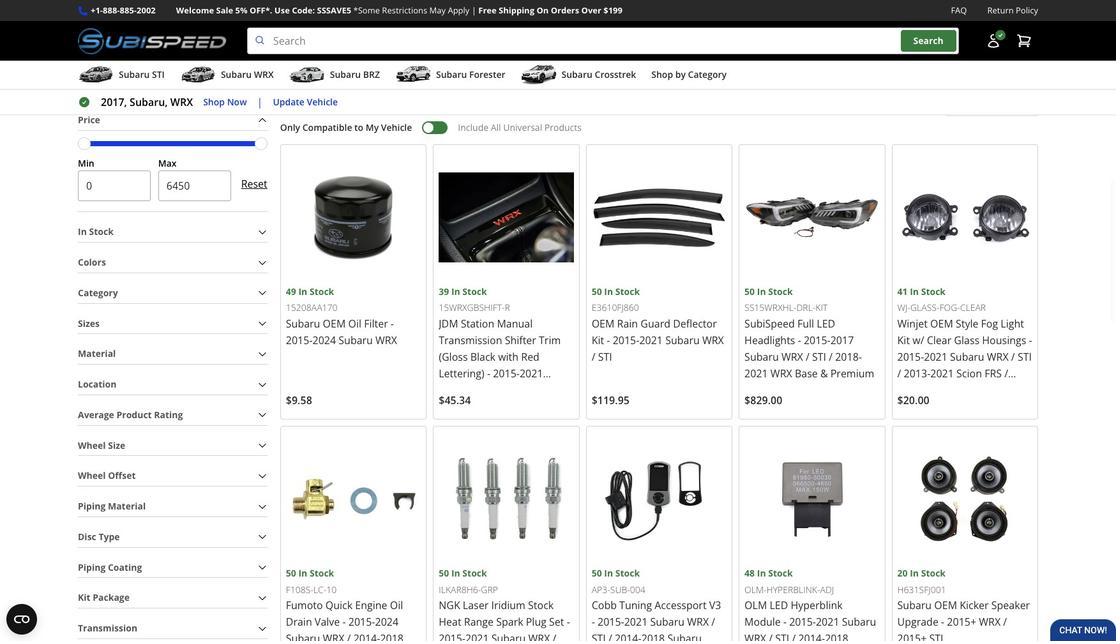 Task type: vqa. For each thing, say whether or not it's contained in the screenshot.
"On" to the bottom
no



Task type: locate. For each thing, give the bounding box(es) containing it.
search button
[[901, 30, 957, 52]]

wrx down filter
[[376, 333, 397, 347]]

cobb tuning accessport v3 - 2015-2021 subaru wrx / sti / 2014-2018 subaru forester image
[[592, 432, 727, 567]]

wrx inside 41 in stock wj-glass-fog-clear winjet oem style fog light kit w/ clear glass housings - 2015-2021 subaru wrx / sti / 2013-2021 scion frs / subaru brz / toyota 86
[[987, 350, 1009, 364]]

1 horizontal spatial transmission
[[439, 333, 502, 347]]

colors
[[78, 256, 106, 268]]

20
[[898, 567, 908, 580]]

- inside 39 in stock 15wrxgbshift-r jdm station manual transmission shifter trim (gloss black with red lettering) - 2015-2021 subaru wrx
[[487, 367, 491, 381]]

wrx inside 50 in stock ap3-sub-004 cobb tuning accessport v3 - 2015-2021 subaru wrx / sti / 2014-2018 suba
[[687, 615, 709, 629]]

kit down e3610fj860
[[592, 333, 604, 347]]

stock inside 41 in stock wj-glass-fog-clear winjet oem style fog light kit w/ clear glass housings - 2015-2021 subaru wrx / sti / 2013-2021 scion frs / subaru brz / toyota 86
[[921, 285, 946, 298]]

2 piping from the top
[[78, 561, 106, 573]]

0 vertical spatial transmission
[[439, 333, 502, 347]]

0 vertical spatial material
[[78, 348, 116, 360]]

material button
[[78, 344, 267, 364]]

by
[[676, 68, 686, 81]]

1 vertical spatial all
[[491, 121, 501, 133]]

shop 2017 subaru wrx featured products
[[406, 42, 710, 63]]

shop inside dropdown button
[[652, 68, 673, 81]]

50 up ss15wrxhl-
[[745, 285, 755, 298]]

in for oem rain guard deflector kit - 2015-2021 subaru wrx / sti
[[604, 285, 613, 298]]

2015- down 15208aa170
[[286, 333, 313, 347]]

wrx up frs
[[987, 350, 1009, 364]]

kit left package
[[78, 592, 90, 604]]

- inside 49 in stock 15208aa170 subaru oem oil filter - 2015-2024 subaru wrx
[[391, 317, 394, 331]]

/ down "v3"
[[712, 615, 715, 629]]

oem up clear
[[931, 317, 953, 331]]

in inside 39 in stock 15wrxgbshift-r jdm station manual transmission shifter trim (gloss black with red lettering) - 2015-2021 subaru wrx
[[451, 285, 460, 298]]

wj-
[[898, 302, 911, 314]]

| right now
[[257, 95, 263, 109]]

ss15wrxhl-
[[745, 302, 797, 314]]

1 vertical spatial oil
[[390, 599, 403, 613]]

50 inside 50 in stock e3610fj860 oem rain guard deflector kit - 2015-2021 subaru wrx / sti
[[592, 285, 602, 298]]

1 vertical spatial |
[[257, 95, 263, 109]]

86
[[997, 383, 1009, 397]]

stock up plug
[[528, 599, 554, 613]]

wheel inside dropdown button
[[78, 470, 106, 482]]

2015- down engine
[[349, 615, 375, 629]]

subispeed full led headlights - 2015-2017 subaru wrx / sti / 2018-2021 wrx base & premium image
[[745, 150, 880, 285]]

41
[[898, 285, 908, 298]]

sssave5
[[317, 4, 351, 16]]

- right upgrade
[[941, 615, 945, 629]]

stock inside 39 in stock 15wrxgbshift-r jdm station manual transmission shifter trim (gloss black with red lettering) - 2015-2021 subaru wrx
[[463, 285, 487, 298]]

jdm station manual transmission shifter trim (gloss black with red lettering) - 2015-2021 subaru wrx image
[[439, 150, 574, 285]]

sti inside 50 in stock ap3-sub-004 cobb tuning accessport v3 - 2015-2021 subaru wrx / sti / 2014-2018 suba
[[592, 632, 606, 641]]

ilkar8h6-
[[439, 584, 481, 596]]

cobb
[[592, 599, 617, 613]]

0 vertical spatial |
[[472, 4, 476, 16]]

- down cobb
[[592, 615, 595, 629]]

clear
[[960, 302, 986, 314]]

in inside 49 in stock 15208aa170 subaru oem oil filter - 2015-2024 subaru wrx
[[299, 285, 307, 298]]

subaru down 15208aa170
[[286, 317, 320, 331]]

stock up 15208aa170
[[310, 285, 334, 298]]

winjet
[[898, 317, 928, 331]]

only compatible to my vehicle
[[280, 121, 412, 133]]

stock up 'hyperblink-'
[[768, 567, 793, 580]]

/ up base
[[806, 350, 810, 364]]

vehicle
[[307, 96, 338, 108], [381, 121, 412, 133]]

1 horizontal spatial oil
[[390, 599, 403, 613]]

material up location
[[78, 348, 116, 360]]

50 inside 50 in stock ilkar8h6-grp ngk laser iridium stock heat range spark plug set - 2015-2021 subaru wrx
[[439, 567, 449, 580]]

oem inside 41 in stock wj-glass-fog-clear winjet oem style fog light kit w/ clear glass housings - 2015-2021 subaru wrx / sti / 2013-2021 scion frs / subaru brz / toyota 86
[[931, 317, 953, 331]]

all right include
[[491, 121, 501, 133]]

vehicle inside "button"
[[307, 96, 338, 108]]

shop for shop now
[[203, 96, 225, 108]]

2015- inside 50 in stock f108s-lc-10 fumoto quick engine oil drain valve - 2015-2024 subaru wrx / 2014-20
[[349, 615, 375, 629]]

piping down disc
[[78, 561, 106, 573]]

headlights
[[745, 333, 795, 347]]

stock for winjet oem style fog light kit w/ clear glass housings - 2015-2021 subaru wrx / sti / 2013-2021 scion frs / subaru brz / toyota 86
[[921, 285, 946, 298]]

shop now
[[203, 96, 247, 108]]

in stock button
[[78, 223, 267, 242]]

1 horizontal spatial kit
[[592, 333, 604, 347]]

wheel offset button
[[78, 466, 267, 486]]

oil inside 49 in stock 15208aa170 subaru oem oil filter - 2015-2024 subaru wrx
[[348, 317, 361, 331]]

subaru wrx
[[221, 68, 274, 81]]

0 vertical spatial 2017
[[447, 42, 482, 63]]

2015- inside 50 in stock e3610fj860 oem rain guard deflector kit - 2015-2021 subaru wrx / sti
[[613, 333, 640, 347]]

in for subaru oem oil filter - 2015-2024 subaru wrx
[[299, 285, 307, 298]]

red
[[521, 350, 540, 364]]

average product rating
[[78, 409, 183, 421]]

kit inside 41 in stock wj-glass-fog-clear winjet oem style fog light kit w/ clear glass housings - 2015-2021 subaru wrx / sti / 2013-2021 scion frs / subaru brz / toyota 86
[[898, 333, 910, 347]]

sti inside 50 in stock ss15wrxhl-drl-kit subispeed full led headlights - 2015-2017 subaru wrx / sti / 2018- 2021 wrx base & premium
[[812, 350, 826, 364]]

0 vertical spatial brz
[[363, 68, 380, 81]]

- down full
[[798, 333, 801, 347]]

2015- inside 41 in stock wj-glass-fog-clear winjet oem style fog light kit w/ clear glass housings - 2015-2021 subaru wrx / sti / 2013-2021 scion frs / subaru brz / toyota 86
[[898, 350, 924, 364]]

50 in stock ss15wrxhl-drl-kit subispeed full led headlights - 2015-2017 subaru wrx / sti / 2018- 2021 wrx base & premium
[[745, 285, 875, 381]]

1 vertical spatial 2017
[[831, 333, 854, 347]]

1 piping from the top
[[78, 500, 106, 512]]

1 vertical spatial piping
[[78, 561, 106, 573]]

2021 down guard at the right of page
[[640, 333, 663, 347]]

2024 down 15208aa170
[[313, 333, 336, 347]]

2015- inside 39 in stock 15wrxgbshift-r jdm station manual transmission shifter trim (gloss black with red lettering) - 2015-2021 subaru wrx
[[493, 367, 520, 381]]

open widget image
[[6, 604, 37, 635]]

0 vertical spatial wheel
[[78, 439, 106, 451]]

2021 inside 50 in stock ilkar8h6-grp ngk laser iridium stock heat range spark plug set - 2015-2021 subaru wrx
[[466, 632, 489, 641]]

subaru oem oil filter - 2015-2024 subaru wrx image
[[286, 150, 421, 285]]

2021 down red
[[520, 367, 543, 381]]

2002
[[137, 4, 156, 16]]

in up ss15wrxhl-
[[757, 285, 766, 298]]

crosstrek
[[595, 68, 636, 81]]

in inside 50 in stock f108s-lc-10 fumoto quick engine oil drain valve - 2015-2024 subaru wrx / 2014-20
[[299, 567, 307, 580]]

in inside 50 in stock ap3-sub-004 cobb tuning accessport v3 - 2015-2021 subaru wrx / sti / 2014-2018 suba
[[604, 567, 613, 580]]

50 up f108s-
[[286, 567, 296, 580]]

2017 inside 50 in stock ss15wrxhl-drl-kit subispeed full led headlights - 2015-2017 subaru wrx / sti / 2018- 2021 wrx base & premium
[[831, 333, 854, 347]]

wrx inside 20 in stock h631sfj001 subaru oem kicker speaker upgrade - 2015+ wrx / 2015+ sti
[[979, 615, 1001, 629]]

1 wheel from the top
[[78, 439, 106, 451]]

subaru up upgrade
[[898, 599, 932, 613]]

wrx inside 50 in stock e3610fj860 oem rain guard deflector kit - 2015-2021 subaru wrx / sti
[[703, 333, 724, 347]]

subaru inside 39 in stock 15wrxgbshift-r jdm station manual transmission shifter trim (gloss black with red lettering) - 2015-2021 subaru wrx
[[439, 383, 473, 397]]

50 up the ilkar8h6-
[[439, 567, 449, 580]]

shop up 'a subaru forester thumbnail image'
[[406, 42, 443, 63]]

wrx inside 49 in stock 15208aa170 subaru oem oil filter - 2015-2024 subaru wrx
[[376, 333, 397, 347]]

sti up the $119.95
[[598, 350, 612, 364]]

/ up the $119.95
[[592, 350, 596, 364]]

2015-
[[286, 333, 313, 347], [613, 333, 640, 347], [804, 333, 831, 347], [898, 350, 924, 364], [493, 367, 520, 381], [349, 615, 375, 629], [598, 615, 624, 629], [439, 632, 466, 641]]

2021 up the '$829.00'
[[745, 367, 768, 381]]

0 horizontal spatial brz
[[363, 68, 380, 81]]

oem left kicker
[[935, 599, 957, 613]]

olm-
[[745, 584, 767, 596]]

manual
[[497, 317, 533, 331]]

sti up subaru,
[[152, 68, 165, 81]]

2024 inside 49 in stock 15208aa170 subaru oem oil filter - 2015-2024 subaru wrx
[[313, 333, 336, 347]]

stock for fumoto quick engine oil drain valve - 2015-2024 subaru wrx / 2014-20
[[310, 567, 334, 580]]

a subaru sti thumbnail image image
[[78, 65, 114, 84]]

oil right engine
[[390, 599, 403, 613]]

brz left 'a subaru forester thumbnail image'
[[363, 68, 380, 81]]

0 horizontal spatial kit
[[78, 592, 90, 604]]

1 vertical spatial material
[[108, 500, 146, 512]]

in inside 50 in stock ss15wrxhl-drl-kit subispeed full led headlights - 2015-2017 subaru wrx / sti / 2018- 2021 wrx base & premium
[[757, 285, 766, 298]]

0 horizontal spatial |
[[257, 95, 263, 109]]

- inside 50 in stock e3610fj860 oem rain guard deflector kit - 2015-2021 subaru wrx / sti
[[607, 333, 610, 347]]

guard
[[641, 317, 671, 331]]

0 horizontal spatial vehicle
[[307, 96, 338, 108]]

2021 inside 50 in stock ss15wrxhl-drl-kit subispeed full led headlights - 2015-2017 subaru wrx / sti / 2018- 2021 wrx base & premium
[[745, 367, 768, 381]]

1 vertical spatial vehicle
[[381, 121, 412, 133]]

shop left by
[[652, 68, 673, 81]]

1 vertical spatial brz
[[935, 383, 953, 397]]

- inside 50 in stock f108s-lc-10 fumoto quick engine oil drain valve - 2015-2024 subaru wrx / 2014-20
[[343, 615, 346, 629]]

in stock
[[78, 226, 114, 238]]

- down e3610fj860
[[607, 333, 610, 347]]

premium
[[831, 367, 875, 381]]

oem inside 49 in stock 15208aa170 subaru oem oil filter - 2015-2024 subaru wrx
[[323, 317, 346, 331]]

sti up &
[[812, 350, 826, 364]]

50 in stock e3610fj860 oem rain guard deflector kit - 2015-2021 subaru wrx / sti
[[592, 285, 724, 364]]

2014- inside 50 in stock f108s-lc-10 fumoto quick engine oil drain valve - 2015-2024 subaru wrx / 2014-20
[[354, 632, 380, 641]]

kit package
[[78, 592, 130, 604]]

shop left now
[[203, 96, 225, 108]]

stock up e3610fj860
[[616, 285, 640, 298]]

shop for shop by category
[[652, 68, 673, 81]]

colors button
[[78, 253, 267, 273]]

50 inside 50 in stock ap3-sub-004 cobb tuning accessport v3 - 2015-2021 subaru wrx / sti / 2014-2018 suba
[[592, 567, 602, 580]]

subaru inside 50 in stock ss15wrxhl-drl-kit subispeed full led headlights - 2015-2017 subaru wrx / sti / 2018- 2021 wrx base & premium
[[745, 350, 779, 364]]

subaru down spark
[[492, 632, 526, 641]]

0 horizontal spatial transmission
[[78, 622, 137, 634]]

kit inside 50 in stock e3610fj860 oem rain guard deflector kit - 2015-2021 subaru wrx / sti
[[592, 333, 604, 347]]

50 for subispeed full led headlights - 2015-2017 subaru wrx / sti / 2018- 2021 wrx base & premium
[[745, 285, 755, 298]]

speaker
[[992, 599, 1030, 613]]

- right set on the bottom of page
[[567, 615, 570, 629]]

0 vertical spatial oil
[[348, 317, 361, 331]]

lettering)
[[439, 367, 485, 381]]

wheel left size
[[78, 439, 106, 451]]

kit left the w/
[[898, 333, 910, 347]]

2021 inside 50 in stock ap3-sub-004 cobb tuning accessport v3 - 2015-2021 subaru wrx / sti / 2014-2018 suba
[[624, 615, 648, 629]]

max
[[158, 157, 177, 169]]

0 horizontal spatial 2024
[[313, 333, 336, 347]]

in up the ilkar8h6-
[[451, 567, 460, 580]]

2015- down the led
[[804, 333, 831, 347]]

2 horizontal spatial kit
[[898, 333, 910, 347]]

in up f108s-
[[299, 567, 307, 580]]

material inside dropdown button
[[78, 348, 116, 360]]

1 horizontal spatial 2014-
[[615, 632, 642, 641]]

oil
[[348, 317, 361, 331], [390, 599, 403, 613]]

material down offset at the bottom left of the page
[[108, 500, 146, 512]]

in for winjet oem style fog light kit w/ clear glass housings - 2015-2021 subaru wrx / sti / 2013-2021 scion frs / subaru brz / toyota 86
[[910, 285, 919, 298]]

base
[[795, 367, 818, 381]]

2 2014- from the left
[[615, 632, 642, 641]]

shop all
[[140, 0, 176, 12]]

sti inside subaru sti dropdown button
[[152, 68, 165, 81]]

2017 up the 2018-
[[831, 333, 854, 347]]

subaru sti
[[119, 68, 165, 81]]

sub-
[[610, 584, 630, 596]]

wrx
[[543, 42, 573, 63]]

in right 49
[[299, 285, 307, 298]]

wheel
[[78, 439, 106, 451], [78, 470, 106, 482]]

39 in stock 15wrxgbshift-r jdm station manual transmission shifter trim (gloss black with red lettering) - 2015-2021 subaru wrx
[[439, 285, 561, 397]]

stock up colors
[[89, 226, 114, 238]]

plug
[[526, 615, 547, 629]]

fog-
[[940, 302, 960, 314]]

category
[[78, 287, 118, 299]]

type
[[99, 531, 120, 543]]

subaru down drain
[[286, 632, 320, 641]]

stock up the glass-
[[921, 285, 946, 298]]

ap3-
[[592, 584, 610, 596]]

0 horizontal spatial oil
[[348, 317, 361, 331]]

2015- inside 50 in stock ilkar8h6-grp ngk laser iridium stock heat range spark plug set - 2015-2021 subaru wrx
[[439, 632, 466, 641]]

subaru inside 20 in stock h631sfj001 subaru oem kicker speaker upgrade - 2015+ wrx / 2015+ sti
[[898, 599, 932, 613]]

1 horizontal spatial 2017
[[831, 333, 854, 347]]

stock up lc-
[[310, 567, 334, 580]]

*some
[[354, 4, 380, 16]]

stock inside 50 in stock ap3-sub-004 cobb tuning accessport v3 - 2015-2021 subaru wrx / sti / 2014-2018 suba
[[616, 567, 640, 580]]

- down black
[[487, 367, 491, 381]]

piping inside piping coating dropdown button
[[78, 561, 106, 573]]

in for ngk laser iridium stock heat range spark plug set - 2015-2021 subaru wrx
[[451, 567, 460, 580]]

subaru down lettering)
[[439, 383, 473, 397]]

shop
[[140, 0, 162, 12], [406, 42, 443, 63], [652, 68, 673, 81], [203, 96, 225, 108]]

2015- down heat
[[439, 632, 466, 641]]

1 vertical spatial 2024
[[375, 615, 399, 629]]

min
[[78, 157, 94, 169]]

h631sfj001
[[898, 584, 946, 596]]

|
[[472, 4, 476, 16], [257, 95, 263, 109]]

2024 down engine
[[375, 615, 399, 629]]

1 vertical spatial transmission
[[78, 622, 137, 634]]

w/
[[913, 333, 925, 347]]

1 horizontal spatial 2015+
[[947, 615, 977, 629]]

may
[[430, 4, 446, 16]]

50 up e3610fj860
[[592, 285, 602, 298]]

/ down housings at the right bottom of the page
[[1012, 350, 1015, 364]]

0 horizontal spatial 2017
[[447, 42, 482, 63]]

subaru inside 'dropdown button'
[[221, 68, 252, 81]]

olm led hyperblink module - 2015-2021 subaru wrx / sti / 2014-2018 forester / 2013-2017 crosstrek / 2012-2016 impreza / 2010-2014 outback / 2013-2016 scion fr-s / 2013-2020 subaru brz / 2017-2019 toyota 86 image
[[745, 432, 880, 567]]

| left free at the left top of page
[[472, 4, 476, 16]]

e3610fj860
[[592, 302, 639, 314]]

piping inside piping material "dropdown button"
[[78, 500, 106, 512]]

in inside 20 in stock h631sfj001 subaru oem kicker speaker upgrade - 2015+ wrx / 2015+ sti
[[910, 567, 919, 580]]

transmission button
[[78, 619, 267, 639]]

price button
[[78, 110, 267, 130]]

1 vertical spatial 2015+
[[898, 632, 927, 641]]

search input field
[[247, 28, 959, 54]]

kit package button
[[78, 588, 267, 608]]

- right housings at the right bottom of the page
[[1029, 333, 1033, 347]]

0 vertical spatial piping
[[78, 500, 106, 512]]

2017 up subaru forester
[[447, 42, 482, 63]]

in up ap3-
[[604, 567, 613, 580]]

- right filter
[[391, 317, 394, 331]]

in right the 48
[[757, 567, 766, 580]]

all for include
[[491, 121, 501, 133]]

shop right 885-
[[140, 0, 162, 12]]

in right 20
[[910, 567, 919, 580]]

offset
[[108, 470, 136, 482]]

0 vertical spatial vehicle
[[307, 96, 338, 108]]

$199
[[604, 4, 623, 16]]

in for cobb tuning accessport v3 - 2015-2021 subaru wrx / sti / 2014-2018 suba
[[604, 567, 613, 580]]

subaru
[[486, 42, 539, 63], [119, 68, 150, 81], [221, 68, 252, 81], [330, 68, 361, 81], [436, 68, 467, 81], [562, 68, 593, 81], [286, 317, 320, 331], [339, 333, 373, 347], [666, 333, 700, 347], [745, 350, 779, 364], [950, 350, 985, 364], [439, 383, 473, 397], [898, 383, 932, 397], [898, 599, 932, 613], [650, 615, 685, 629], [286, 632, 320, 641], [492, 632, 526, 641]]

1 horizontal spatial 2024
[[375, 615, 399, 629]]

in inside the 48 in stock olm-hyperblink-adj
[[757, 567, 766, 580]]

material
[[78, 348, 116, 360], [108, 500, 146, 512]]

-
[[391, 317, 394, 331], [607, 333, 610, 347], [798, 333, 801, 347], [1029, 333, 1033, 347], [487, 367, 491, 381], [343, 615, 346, 629], [567, 615, 570, 629], [592, 615, 595, 629], [941, 615, 945, 629]]

stock up 15wrxgbshift-
[[463, 285, 487, 298]]

50 inside 50 in stock f108s-lc-10 fumoto quick engine oil drain valve - 2015-2024 subaru wrx / 2014-20
[[286, 567, 296, 580]]

0 vertical spatial 2024
[[313, 333, 336, 347]]

wheel inside dropdown button
[[78, 439, 106, 451]]

0 vertical spatial all
[[164, 0, 176, 12]]

subaru sti button
[[78, 63, 165, 89]]

50 inside 50 in stock ss15wrxhl-drl-kit subispeed full led headlights - 2015-2017 subaru wrx / sti / 2018- 2021 wrx base & premium
[[745, 285, 755, 298]]

2015- up "2013-"
[[898, 350, 924, 364]]

1 vertical spatial wheel
[[78, 470, 106, 482]]

wrx inside 50 in stock f108s-lc-10 fumoto quick engine oil drain valve - 2015-2024 subaru wrx / 2014-20
[[323, 632, 345, 641]]

2014- inside 50 in stock ap3-sub-004 cobb tuning accessport v3 - 2015-2021 subaru wrx / sti / 2014-2018 suba
[[615, 632, 642, 641]]

Select... button
[[946, 85, 1039, 116]]

2021 inside 39 in stock 15wrxgbshift-r jdm station manual transmission shifter trim (gloss black with red lettering) - 2015-2021 subaru wrx
[[520, 367, 543, 381]]

brz right $20.00
[[935, 383, 953, 397]]

oil left filter
[[348, 317, 361, 331]]

wheel for wheel offset
[[78, 470, 106, 482]]

$829.00
[[745, 393, 783, 407]]

subaru left forester
[[436, 68, 467, 81]]

stock inside 50 in stock e3610fj860 oem rain guard deflector kit - 2015-2021 subaru wrx / sti
[[616, 285, 640, 298]]

2015- down with
[[493, 367, 520, 381]]

stock inside 49 in stock 15208aa170 subaru oem oil filter - 2015-2024 subaru wrx
[[310, 285, 334, 298]]

1 2014- from the left
[[354, 632, 380, 641]]

0 horizontal spatial all
[[164, 0, 176, 12]]

0 horizontal spatial 2014-
[[354, 632, 380, 641]]

888-
[[103, 4, 120, 16]]

transmission inside dropdown button
[[78, 622, 137, 634]]

in up colors
[[78, 226, 87, 238]]

Max text field
[[158, 171, 231, 201]]

2015- down cobb
[[598, 615, 624, 629]]

subaru up now
[[221, 68, 252, 81]]

sti down cobb
[[592, 632, 606, 641]]

1 horizontal spatial brz
[[935, 383, 953, 397]]

wrx down kicker
[[979, 615, 1001, 629]]

in inside 50 in stock e3610fj860 oem rain guard deflector kit - 2015-2021 subaru wrx / sti
[[604, 285, 613, 298]]

wrx down lettering)
[[476, 383, 497, 397]]

2 wheel from the top
[[78, 470, 106, 482]]

2015+ down kicker
[[947, 615, 977, 629]]

/ inside 20 in stock h631sfj001 subaru oem kicker speaker upgrade - 2015+ wrx / 2015+ sti
[[1004, 615, 1007, 629]]

housings
[[983, 333, 1027, 347]]

stock inside 50 in stock ss15wrxhl-drl-kit subispeed full led headlights - 2015-2017 subaru wrx / sti / 2018- 2021 wrx base & premium
[[768, 285, 793, 298]]

faq
[[951, 4, 967, 16]]

wheel left offset at the bottom left of the page
[[78, 470, 106, 482]]

/ down quick
[[347, 632, 351, 641]]

subaru down headlights
[[745, 350, 779, 364]]

sale
[[216, 4, 233, 16]]

1 horizontal spatial all
[[491, 121, 501, 133]]

- inside 41 in stock wj-glass-fog-clear winjet oem style fog light kit w/ clear glass housings - 2015-2021 subaru wrx / sti / 2013-2021 scion frs / subaru brz / toyota 86
[[1029, 333, 1033, 347]]

maximum slider
[[255, 137, 267, 150]]

full
[[798, 317, 814, 331]]

2015- inside 50 in stock ap3-sub-004 cobb tuning accessport v3 - 2015-2021 subaru wrx / sti / 2014-2018 suba
[[598, 615, 624, 629]]

in up e3610fj860
[[604, 285, 613, 298]]

deflector
[[673, 317, 717, 331]]

stock inside 50 in stock f108s-lc-10 fumoto quick engine oil drain valve - 2015-2024 subaru wrx / 2014-20
[[310, 567, 334, 580]]

subaru up forester
[[486, 42, 539, 63]]

return
[[988, 4, 1014, 16]]

in inside 50 in stock ilkar8h6-grp ngk laser iridium stock heat range spark plug set - 2015-2021 subaru wrx
[[451, 567, 460, 580]]

drl-
[[797, 302, 816, 314]]

stock for subaru oem kicker speaker upgrade - 2015+ wrx / 2015+ sti
[[921, 567, 946, 580]]

in inside 41 in stock wj-glass-fog-clear winjet oem style fog light kit w/ clear glass housings - 2015-2021 subaru wrx / sti / 2013-2021 scion frs / subaru brz / toyota 86
[[910, 285, 919, 298]]

stock inside 20 in stock h631sfj001 subaru oem kicker speaker upgrade - 2015+ wrx / 2015+ sti
[[921, 567, 946, 580]]

vehicle up compatible
[[307, 96, 338, 108]]

piping up disc
[[78, 500, 106, 512]]



Task type: describe. For each thing, give the bounding box(es) containing it.
all for shop
[[164, 0, 176, 12]]

2449
[[280, 94, 301, 106]]

shop for shop 2017 subaru wrx featured products
[[406, 42, 443, 63]]

wrx left base
[[771, 367, 792, 381]]

/ right frs
[[1005, 367, 1009, 381]]

to
[[355, 121, 364, 133]]

led
[[817, 317, 836, 331]]

Min text field
[[78, 171, 151, 201]]

stock inside dropdown button
[[89, 226, 114, 238]]

piping material
[[78, 500, 146, 512]]

over
[[582, 4, 602, 16]]

hyperblink-
[[767, 584, 820, 596]]

size
[[108, 439, 125, 451]]

kit
[[816, 302, 828, 314]]

in for subispeed full led headlights - 2015-2017 subaru wrx / sti / 2018- 2021 wrx base & premium
[[757, 285, 766, 298]]

oil inside 50 in stock f108s-lc-10 fumoto quick engine oil drain valve - 2015-2024 subaru wrx / 2014-20
[[390, 599, 403, 613]]

drain
[[286, 615, 312, 629]]

0 horizontal spatial 2015+
[[898, 632, 927, 641]]

stock for subaru oem oil filter - 2015-2024 subaru wrx
[[310, 285, 334, 298]]

- inside 50 in stock ap3-sub-004 cobb tuning accessport v3 - 2015-2021 subaru wrx / sti / 2014-2018 suba
[[592, 615, 595, 629]]

- inside 50 in stock ss15wrxhl-drl-kit subispeed full led headlights - 2015-2017 subaru wrx / sti / 2018- 2021 wrx base & premium
[[798, 333, 801, 347]]

0 vertical spatial 2015+
[[947, 615, 977, 629]]

in for fumoto quick engine oil drain valve - 2015-2024 subaru wrx / 2014-20
[[299, 567, 307, 580]]

oem inside 20 in stock h631sfj001 subaru oem kicker speaker upgrade - 2015+ wrx / 2015+ sti
[[935, 599, 957, 613]]

2015- inside 50 in stock ss15wrxhl-drl-kit subispeed full led headlights - 2015-2017 subaru wrx / sti / 2018- 2021 wrx base & premium
[[804, 333, 831, 347]]

50 in stock ilkar8h6-grp ngk laser iridium stock heat range spark plug set - 2015-2021 subaru wrx
[[439, 567, 570, 641]]

2024 inside 50 in stock f108s-lc-10 fumoto quick engine oil drain valve - 2015-2024 subaru wrx / 2014-20
[[375, 615, 399, 629]]

tuning
[[620, 599, 652, 613]]

subaru down shop 2017 subaru wrx featured products
[[562, 68, 593, 81]]

+1-888-885-2002
[[91, 4, 156, 16]]

48
[[745, 567, 755, 580]]

sti inside 41 in stock wj-glass-fog-clear winjet oem style fog light kit w/ clear glass housings - 2015-2021 subaru wrx / sti / 2013-2021 scion frs / subaru brz / toyota 86
[[1018, 350, 1032, 364]]

2017,
[[101, 95, 127, 109]]

shop by category button
[[652, 63, 727, 89]]

shop for shop all
[[140, 0, 162, 12]]

shop by category
[[652, 68, 727, 81]]

a subaru wrx thumbnail image image
[[180, 65, 216, 84]]

upgrade
[[898, 615, 939, 629]]

fumoto quick engine oil drain valve - 2015-2024 subaru wrx / 2014-2018 forester / 2013-2016 scion fr-s / 2013-2020 subaru brz / 2017-2019 toyota 86 image
[[286, 432, 421, 567]]

fumoto
[[286, 599, 323, 613]]

update
[[273, 96, 305, 108]]

rating
[[154, 409, 183, 421]]

winjet oem style fog light kit w/ clear glass housings - 2015-2021 subaru wrx / sti / 2013-2021 scion frs / subaru brz / toyota 86 image
[[898, 150, 1033, 285]]

glass
[[954, 333, 980, 347]]

/ inside 50 in stock e3610fj860 oem rain guard deflector kit - 2015-2021 subaru wrx / sti
[[592, 350, 596, 364]]

price
[[78, 114, 100, 126]]

transmission inside 39 in stock 15wrxgbshift-r jdm station manual transmission shifter trim (gloss black with red lettering) - 2015-2021 subaru wrx
[[439, 333, 502, 347]]

disc type button
[[78, 527, 267, 547]]

/ left the 2018-
[[829, 350, 833, 364]]

products
[[545, 121, 582, 133]]

style
[[956, 317, 979, 331]]

brz inside subaru brz dropdown button
[[363, 68, 380, 81]]

2021 inside 50 in stock e3610fj860 oem rain guard deflector kit - 2015-2021 subaru wrx / sti
[[640, 333, 663, 347]]

a subaru crosstrek thumbnail image image
[[521, 65, 557, 84]]

station
[[461, 317, 494, 331]]

subaru,
[[130, 95, 168, 109]]

2449 results
[[280, 94, 333, 106]]

50 for ngk laser iridium stock heat range spark plug set - 2015-2021 subaru wrx
[[439, 567, 449, 580]]

50 in stock ap3-sub-004 cobb tuning accessport v3 - 2015-2021 subaru wrx / sti / 2014-2018 suba
[[592, 567, 721, 641]]

subaru down filter
[[339, 333, 373, 347]]

sti inside 20 in stock h631sfj001 subaru oem kicker speaker upgrade - 2015+ wrx / 2015+ sti
[[930, 632, 944, 641]]

filter
[[364, 317, 388, 331]]

stock for oem rain guard deflector kit - 2015-2021 subaru wrx / sti
[[616, 285, 640, 298]]

in for subaru oem kicker speaker upgrade - 2015+ wrx / 2015+ sti
[[910, 567, 919, 580]]

subispeed
[[745, 317, 795, 331]]

wrx up the price dropdown button
[[170, 95, 193, 109]]

valve
[[315, 615, 340, 629]]

wheel for wheel size
[[78, 439, 106, 451]]

subaru oem kicker speaker upgrade - 2015+ wrx / 2015+ sti image
[[898, 432, 1033, 567]]

restrictions
[[382, 4, 427, 16]]

5%
[[235, 4, 248, 16]]

oem inside 50 in stock e3610fj860 oem rain guard deflector kit - 2015-2021 subaru wrx / sti
[[592, 317, 615, 331]]

subaru inside 'dropdown button'
[[436, 68, 467, 81]]

subaru forester button
[[395, 63, 506, 89]]

accessport
[[655, 599, 707, 613]]

- inside 20 in stock h631sfj001 subaru oem kicker speaker upgrade - 2015+ wrx / 2015+ sti
[[941, 615, 945, 629]]

2014- for -
[[354, 632, 380, 641]]

stock for ngk laser iridium stock heat range spark plug set - 2015-2021 subaru wrx
[[463, 567, 487, 580]]

f108s-
[[286, 584, 314, 596]]

stock for cobb tuning accessport v3 - 2015-2021 subaru wrx / sti / 2014-2018 suba
[[616, 567, 640, 580]]

/ left "2013-"
[[898, 367, 901, 381]]

welcome sale 5% off*. use code: sssave5 *some restrictions may apply | free shipping on orders over $199
[[176, 4, 623, 16]]

subispeed logo image
[[78, 28, 227, 54]]

50 for oem rain guard deflector kit - 2015-2021 subaru wrx / sti
[[592, 285, 602, 298]]

/ down cobb
[[609, 632, 612, 641]]

universal
[[503, 121, 542, 133]]

wheel size button
[[78, 436, 267, 456]]

button image
[[986, 33, 1001, 49]]

50 for fumoto quick engine oil drain valve - 2015-2024 subaru wrx / 2014-20
[[286, 567, 296, 580]]

light
[[1001, 317, 1024, 331]]

15208aa170
[[286, 302, 338, 314]]

- inside 50 in stock ilkar8h6-grp ngk laser iridium stock heat range spark plug set - 2015-2021 subaru wrx
[[567, 615, 570, 629]]

subaru forester
[[436, 68, 506, 81]]

sti inside 50 in stock e3610fj860 oem rain guard deflector kit - 2015-2021 subaru wrx / sti
[[598, 350, 612, 364]]

engine
[[355, 599, 387, 613]]

range
[[464, 615, 494, 629]]

2014- for 2021
[[615, 632, 642, 641]]

subaru up results
[[330, 68, 361, 81]]

faq link
[[951, 4, 967, 17]]

material inside "dropdown button"
[[108, 500, 146, 512]]

wrx inside 39 in stock 15wrxgbshift-r jdm station manual transmission shifter trim (gloss black with red lettering) - 2015-2021 subaru wrx
[[476, 383, 497, 397]]

2021 left the scion
[[931, 367, 954, 381]]

in inside dropdown button
[[78, 226, 87, 238]]

2018
[[642, 632, 665, 641]]

ngk laser iridium stock heat range spark plug set - 2015-2021 subaru wrx / 2014-2016 forester xt image
[[439, 432, 574, 567]]

+1-
[[91, 4, 103, 16]]

minimum slider
[[78, 137, 91, 150]]

forester
[[469, 68, 506, 81]]

subaru down "2013-"
[[898, 383, 932, 397]]

average product rating button
[[78, 405, 267, 425]]

1 horizontal spatial vehicle
[[381, 121, 412, 133]]

subaru crosstrek
[[562, 68, 636, 81]]

a subaru forester thumbnail image image
[[395, 65, 431, 84]]

clear
[[927, 333, 952, 347]]

wrx up base
[[782, 350, 803, 364]]

reset
[[241, 177, 267, 191]]

2021 down clear
[[924, 350, 948, 364]]

coating
[[108, 561, 142, 573]]

include all universal products
[[458, 121, 582, 133]]

+1-888-885-2002 link
[[91, 4, 156, 17]]

in for jdm station manual transmission shifter trim (gloss black with red lettering) - 2015-2021 subaru wrx
[[451, 285, 460, 298]]

39
[[439, 285, 449, 298]]

disc type
[[78, 531, 120, 543]]

spark
[[496, 615, 523, 629]]

shipping
[[499, 4, 535, 16]]

free
[[479, 4, 497, 16]]

brz inside 41 in stock wj-glass-fog-clear winjet oem style fog light kit w/ clear glass housings - 2015-2021 subaru wrx / sti / 2013-2021 scion frs / subaru brz / toyota 86
[[935, 383, 953, 397]]

subaru brz button
[[289, 63, 380, 89]]

stock inside the 48 in stock olm-hyperblink-adj
[[768, 567, 793, 580]]

trim
[[539, 333, 561, 347]]

grp
[[481, 584, 498, 596]]

/ down the scion
[[956, 383, 960, 397]]

compatible
[[303, 121, 352, 133]]

on
[[537, 4, 549, 16]]

subaru inside 50 in stock ilkar8h6-grp ngk laser iridium stock heat range spark plug set - 2015-2021 subaru wrx
[[492, 632, 526, 641]]

r
[[505, 302, 510, 314]]

10
[[327, 584, 337, 596]]

subaru inside 50 in stock f108s-lc-10 fumoto quick engine oil drain valve - 2015-2024 subaru wrx / 2014-20
[[286, 632, 320, 641]]

20 in stock h631sfj001 subaru oem kicker speaker upgrade - 2015+ wrx / 2015+ sti
[[898, 567, 1030, 641]]

2013-
[[904, 367, 931, 381]]

1 horizontal spatial |
[[472, 4, 476, 16]]

wrx inside 'dropdown button'
[[254, 68, 274, 81]]

oem rain guard deflector kit - 2015-2021 subaru wrx / sti image
[[592, 150, 727, 285]]

piping for piping material
[[78, 500, 106, 512]]

scion
[[957, 367, 982, 381]]

kit inside dropdown button
[[78, 592, 90, 604]]

apply
[[448, 4, 470, 16]]

now
[[227, 96, 247, 108]]

product
[[117, 409, 152, 421]]

black
[[470, 350, 496, 364]]

update vehicle button
[[273, 95, 338, 110]]

/ inside 50 in stock f108s-lc-10 fumoto quick engine oil drain valve - 2015-2024 subaru wrx / 2014-20
[[347, 632, 351, 641]]

a subaru brz thumbnail image image
[[289, 65, 325, 84]]

2015- inside 49 in stock 15208aa170 subaru oem oil filter - 2015-2024 subaru wrx
[[286, 333, 313, 347]]

&
[[821, 367, 828, 381]]

stock for jdm station manual transmission shifter trim (gloss black with red lettering) - 2015-2021 subaru wrx
[[463, 285, 487, 298]]

subaru inside 50 in stock e3610fj860 oem rain guard deflector kit - 2015-2021 subaru wrx / sti
[[666, 333, 700, 347]]

subaru up 2017, subaru, wrx at the left
[[119, 68, 150, 81]]

subaru crosstrek button
[[521, 63, 636, 89]]

50 for cobb tuning accessport v3 - 2015-2021 subaru wrx / sti / 2014-2018 suba
[[592, 567, 602, 580]]

subaru inside 50 in stock ap3-sub-004 cobb tuning accessport v3 - 2015-2021 subaru wrx / sti / 2014-2018 suba
[[650, 615, 685, 629]]

subaru down glass at the bottom right of the page
[[950, 350, 985, 364]]

return policy
[[988, 4, 1039, 16]]

results
[[303, 94, 333, 106]]

piping for piping coating
[[78, 561, 106, 573]]

fog
[[981, 317, 998, 331]]

stock for subispeed full led headlights - 2015-2017 subaru wrx / sti / 2018- 2021 wrx base & premium
[[768, 285, 793, 298]]

set
[[549, 615, 564, 629]]



